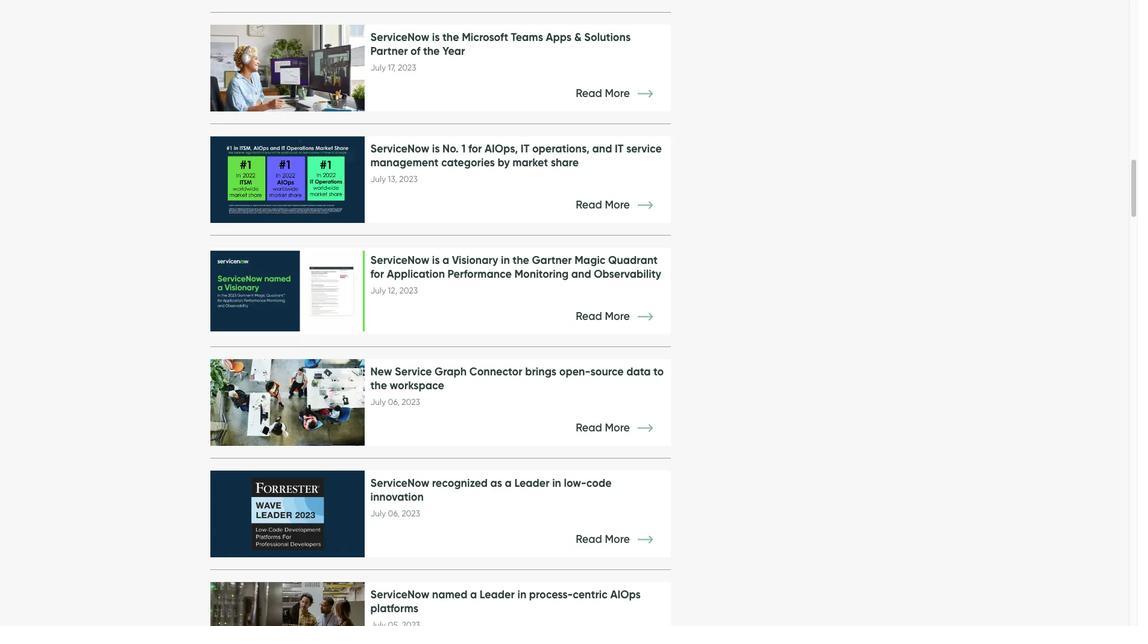 Task type: locate. For each thing, give the bounding box(es) containing it.
servicenow is no. 1 for aiops, it operations, and it service management categories by market share july 13, 2023
[[371, 142, 662, 185]]

06,
[[388, 398, 400, 408], [388, 509, 400, 520]]

a right as
[[505, 477, 512, 491]]

1
[[462, 142, 466, 156]]

july inside 'servicenow is no. 1 for aiops, it operations, and it service management categories by market share july 13, 2023'
[[371, 174, 386, 185]]

5 read more from the top
[[576, 533, 633, 547]]

read more up the magic
[[576, 199, 633, 212]]

read more link down observability
[[576, 310, 671, 323]]

workspace
[[390, 379, 444, 393]]

2023 right 17,
[[398, 63, 417, 73]]

servicenow up 17,
[[371, 30, 430, 44]]

read more
[[576, 87, 633, 100], [576, 199, 633, 212], [576, 310, 633, 323], [576, 422, 633, 435], [576, 533, 633, 547]]

0 vertical spatial for
[[469, 142, 482, 156]]

0 horizontal spatial a
[[443, 254, 450, 267]]

read more for operations,
[[576, 199, 633, 212]]

visionary
[[452, 254, 499, 267]]

a left visionary
[[443, 254, 450, 267]]

1 horizontal spatial for
[[469, 142, 482, 156]]

3 read from the top
[[576, 310, 603, 323]]

more down solutions
[[605, 87, 630, 100]]

06, inside new service graph connector brings open-source data to the workspace july 06, 2023
[[388, 398, 400, 408]]

1 06, from the top
[[388, 398, 400, 408]]

servicenow left named
[[371, 588, 430, 602]]

for
[[469, 142, 482, 156], [371, 267, 384, 281]]

read more link
[[576, 87, 671, 100], [576, 199, 671, 212], [576, 310, 671, 323], [576, 422, 671, 435], [576, 533, 671, 547]]

read more link down solutions
[[576, 87, 671, 100]]

0 vertical spatial and
[[593, 142, 613, 156]]

is left 'year'
[[432, 30, 440, 44]]

0 vertical spatial a
[[443, 254, 450, 267]]

4 read more link from the top
[[576, 422, 671, 435]]

2 06, from the top
[[388, 509, 400, 520]]

read more for data
[[576, 422, 633, 435]]

4 july from the top
[[371, 398, 386, 408]]

2023 inside new service graph connector brings open-source data to the workspace july 06, 2023
[[402, 398, 420, 408]]

in for process-
[[518, 588, 527, 602]]

categories
[[442, 156, 495, 170]]

for inside servicenow is a visionary in the gartner magic quadrant for application performance monitoring and observability july 12, 2023
[[371, 267, 384, 281]]

servicenow up 13,
[[371, 142, 430, 156]]

5 read from the top
[[576, 533, 603, 547]]

more for servicenow recognized as a leader in low-code innovation
[[605, 533, 630, 547]]

0 vertical spatial is
[[432, 30, 440, 44]]

is for no.
[[432, 142, 440, 156]]

is left visionary
[[432, 254, 440, 267]]

1 vertical spatial in
[[553, 477, 562, 491]]

in inside servicenow recognized as a leader in low-code innovation july 06, 2023
[[553, 477, 562, 491]]

is for the
[[432, 30, 440, 44]]

a right named
[[470, 588, 477, 602]]

4 servicenow from the top
[[371, 477, 430, 491]]

1 horizontal spatial and
[[593, 142, 613, 156]]

is
[[432, 30, 440, 44], [432, 142, 440, 156], [432, 254, 440, 267]]

1 read more from the top
[[576, 87, 633, 100]]

service graph connector: overhead shot of workers collaborating image
[[210, 360, 365, 447]]

1 vertical spatial and
[[572, 267, 592, 281]]

july inside new service graph connector brings open-source data to the workspace july 06, 2023
[[371, 398, 386, 408]]

and right monitoring
[[572, 267, 592, 281]]

more
[[605, 87, 630, 100], [605, 199, 630, 212], [605, 310, 630, 323], [605, 422, 630, 435], [605, 533, 630, 547]]

in
[[501, 254, 510, 267], [553, 477, 562, 491], [518, 588, 527, 602]]

more down "source"
[[605, 422, 630, 435]]

leader inside servicenow recognized as a leader in low-code innovation july 06, 2023
[[515, 477, 550, 491]]

4 read more from the top
[[576, 422, 633, 435]]

is for a
[[432, 254, 440, 267]]

4 more from the top
[[605, 422, 630, 435]]

1 vertical spatial a
[[505, 477, 512, 491]]

servicenow inside servicenow is a visionary in the gartner magic quadrant for application performance monitoring and observability july 12, 2023
[[371, 254, 430, 267]]

servicenow is the microsoft teams apps & solutions partner of the year july 17, 2023
[[371, 30, 631, 73]]

low-
[[564, 477, 587, 491]]

more for new service graph connector brings open-source data to the workspace
[[605, 422, 630, 435]]

code
[[587, 477, 612, 491]]

gartner
[[532, 254, 572, 267]]

july down innovation
[[371, 509, 386, 520]]

read for magic
[[576, 310, 603, 323]]

servicenow up 12,
[[371, 254, 430, 267]]

for inside 'servicenow is no. 1 for aiops, it operations, and it service management categories by market share july 13, 2023'
[[469, 142, 482, 156]]

1 vertical spatial for
[[371, 267, 384, 281]]

3 is from the top
[[432, 254, 440, 267]]

servicenow for servicenow recognized as a leader in low-code innovation
[[371, 477, 430, 491]]

is left no.
[[432, 142, 440, 156]]

2023 down innovation
[[402, 509, 420, 520]]

2023 right 12,
[[400, 286, 418, 296]]

and inside servicenow is a visionary in the gartner magic quadrant for application performance monitoring and observability july 12, 2023
[[572, 267, 592, 281]]

the left gartner
[[513, 254, 530, 267]]

it right aiops,
[[521, 142, 530, 156]]

1 vertical spatial 06,
[[388, 509, 400, 520]]

leader right named
[[480, 588, 515, 602]]

2 read from the top
[[576, 199, 603, 212]]

is inside servicenow is the microsoft teams apps & solutions partner of the year july 17, 2023
[[432, 30, 440, 44]]

read more link for servicenow is a visionary in the gartner magic quadrant for application performance monitoring and observability
[[576, 310, 671, 323]]

12,
[[388, 286, 398, 296]]

0 horizontal spatial for
[[371, 267, 384, 281]]

leader
[[515, 477, 550, 491], [480, 588, 515, 602]]

servicenow is a visionary in the gartner magic quadrant for application performance monitoring and observability july 12, 2023
[[371, 254, 664, 296]]

and right share
[[593, 142, 613, 156]]

read down the magic
[[576, 310, 603, 323]]

for left "application"
[[371, 267, 384, 281]]

process-
[[530, 588, 573, 602]]

july
[[371, 63, 386, 73], [371, 174, 386, 185], [371, 286, 386, 296], [371, 398, 386, 408], [371, 509, 386, 520]]

operations,
[[533, 142, 590, 156]]

2 is from the top
[[432, 142, 440, 156]]

1 is from the top
[[432, 30, 440, 44]]

1 horizontal spatial it
[[615, 142, 624, 156]]

the inside servicenow is a visionary in the gartner magic quadrant for application performance monitoring and observability july 12, 2023
[[513, 254, 530, 267]]

read up centric
[[576, 533, 603, 547]]

0 horizontal spatial in
[[501, 254, 510, 267]]

5 more from the top
[[605, 533, 630, 547]]

1 horizontal spatial a
[[470, 588, 477, 602]]

2 horizontal spatial in
[[553, 477, 562, 491]]

read more link up the quadrant at the top right of page
[[576, 199, 671, 212]]

to
[[654, 365, 664, 379]]

read
[[576, 87, 603, 100], [576, 199, 603, 212], [576, 310, 603, 323], [576, 422, 603, 435], [576, 533, 603, 547]]

0 vertical spatial 06,
[[388, 398, 400, 408]]

1 read more link from the top
[[576, 87, 671, 100]]

of
[[411, 44, 421, 58]]

in inside servicenow is a visionary in the gartner magic quadrant for application performance monitoring and observability july 12, 2023
[[501, 254, 510, 267]]

2 read more from the top
[[576, 199, 633, 212]]

is inside 'servicenow is no. 1 for aiops, it operations, and it service management categories by market share july 13, 2023'
[[432, 142, 440, 156]]

leader right as
[[515, 477, 550, 491]]

2 horizontal spatial a
[[505, 477, 512, 491]]

read more for magic
[[576, 310, 633, 323]]

5 servicenow from the top
[[371, 588, 430, 602]]

06, inside servicenow recognized as a leader in low-code innovation july 06, 2023
[[388, 509, 400, 520]]

2 it from the left
[[615, 142, 624, 156]]

performance
[[448, 267, 512, 281]]

5 july from the top
[[371, 509, 386, 520]]

1 horizontal spatial in
[[518, 588, 527, 602]]

service
[[395, 365, 432, 379]]

2 read more link from the top
[[576, 199, 671, 212]]

5 read more link from the top
[[576, 533, 671, 547]]

1 july from the top
[[371, 63, 386, 73]]

and
[[593, 142, 613, 156], [572, 267, 592, 281]]

observability
[[594, 267, 662, 281]]

06, down innovation
[[388, 509, 400, 520]]

it left service
[[615, 142, 624, 156]]

read more up code
[[576, 422, 633, 435]]

0 vertical spatial leader
[[515, 477, 550, 491]]

2 vertical spatial is
[[432, 254, 440, 267]]

1 vertical spatial is
[[432, 142, 440, 156]]

is inside servicenow is a visionary in the gartner magic quadrant for application performance monitoring and observability july 12, 2023
[[432, 254, 440, 267]]

read more link up aiops
[[576, 533, 671, 547]]

servicenow recognized as a leader in low-code innovation july 06, 2023
[[371, 477, 612, 520]]

innovation
[[371, 491, 424, 504]]

it
[[521, 142, 530, 156], [615, 142, 624, 156]]

by
[[498, 156, 510, 170]]

read down &
[[576, 87, 603, 100]]

3 read more from the top
[[576, 310, 633, 323]]

a for leader
[[470, 588, 477, 602]]

2 servicenow from the top
[[371, 142, 430, 156]]

17,
[[388, 63, 396, 73]]

2023 down workspace
[[402, 398, 420, 408]]

06, down workspace
[[388, 398, 400, 408]]

2 vertical spatial a
[[470, 588, 477, 602]]

connector
[[470, 365, 523, 379]]

servicenow left recognized
[[371, 477, 430, 491]]

read up code
[[576, 422, 603, 435]]

1 servicenow from the top
[[371, 30, 430, 44]]

in right visionary
[[501, 254, 510, 267]]

leader inside servicenow named a leader in process-centric aiops platforms
[[480, 588, 515, 602]]

in left process-
[[518, 588, 527, 602]]

a inside servicenow named a leader in process-centric aiops platforms
[[470, 588, 477, 602]]

aiops
[[611, 588, 641, 602]]

the
[[443, 30, 459, 44], [423, 44, 440, 58], [513, 254, 530, 267], [371, 379, 387, 393]]

a for visionary
[[443, 254, 450, 267]]

read more link down data
[[576, 422, 671, 435]]

no.
[[443, 142, 459, 156]]

servicenow inside servicenow is the microsoft teams apps & solutions partner of the year july 17, 2023
[[371, 30, 430, 44]]

2023 right 13,
[[400, 174, 418, 185]]

read more down observability
[[576, 310, 633, 323]]

july inside servicenow is a visionary in the gartner magic quadrant for application performance monitoring and observability july 12, 2023
[[371, 286, 386, 296]]

the left service
[[371, 379, 387, 393]]

servicenow inside 'servicenow is no. 1 for aiops, it operations, and it service management categories by market share july 13, 2023'
[[371, 142, 430, 156]]

3 more from the top
[[605, 310, 630, 323]]

1 more from the top
[[605, 87, 630, 100]]

read for solutions
[[576, 87, 603, 100]]

servicenow
[[371, 30, 430, 44], [371, 142, 430, 156], [371, 254, 430, 267], [371, 477, 430, 491], [371, 588, 430, 602]]

read more down solutions
[[576, 87, 633, 100]]

2023 inside servicenow recognized as a leader in low-code innovation july 06, 2023
[[402, 509, 420, 520]]

recognized
[[432, 477, 488, 491]]

0 horizontal spatial and
[[572, 267, 592, 281]]

new service graph connector brings open-source data to the workspace july 06, 2023
[[371, 365, 664, 408]]

for right 1
[[469, 142, 482, 156]]

3 read more link from the top
[[576, 310, 671, 323]]

2 more from the top
[[605, 199, 630, 212]]

a inside servicenow is a visionary in the gartner magic quadrant for application performance monitoring and observability july 12, 2023
[[443, 254, 450, 267]]

3 servicenow from the top
[[371, 254, 430, 267]]

2 vertical spatial in
[[518, 588, 527, 602]]

2023
[[398, 63, 417, 73], [400, 174, 418, 185], [400, 286, 418, 296], [402, 398, 420, 408], [402, 509, 420, 520]]

more for servicenow is the microsoft teams apps & solutions partner of the year
[[605, 87, 630, 100]]

0 vertical spatial in
[[501, 254, 510, 267]]

more up aiops
[[605, 533, 630, 547]]

more up the quadrant at the top right of page
[[605, 199, 630, 212]]

july down new
[[371, 398, 386, 408]]

0 horizontal spatial it
[[521, 142, 530, 156]]

1 vertical spatial leader
[[480, 588, 515, 602]]

read more link for servicenow is no. 1 for aiops, it operations, and it service management categories by market share
[[576, 199, 671, 212]]

4 read from the top
[[576, 422, 603, 435]]

july left 17,
[[371, 63, 386, 73]]

read down share
[[576, 199, 603, 212]]

july left 12,
[[371, 286, 386, 296]]

july left 13,
[[371, 174, 386, 185]]

more down observability
[[605, 310, 630, 323]]

read more down code
[[576, 533, 633, 547]]

servicenow for servicenow is the microsoft teams apps & solutions partner of the year
[[371, 30, 430, 44]]

1 read from the top
[[576, 87, 603, 100]]

a
[[443, 254, 450, 267], [505, 477, 512, 491], [470, 588, 477, 602]]

in inside servicenow named a leader in process-centric aiops platforms
[[518, 588, 527, 602]]

2 july from the top
[[371, 174, 386, 185]]

3 july from the top
[[371, 286, 386, 296]]

servicenow inside servicenow recognized as a leader in low-code innovation july 06, 2023
[[371, 477, 430, 491]]

read more link for servicenow recognized as a leader in low-code innovation
[[576, 533, 671, 547]]

in left low-
[[553, 477, 562, 491]]

forrester wave leader 2023: low-code development platforms for professional developers image
[[210, 471, 365, 558]]



Task type: describe. For each thing, give the bounding box(es) containing it.
#1 in itsm, aiops and it operations market share: organizations around the world count on servicenow in times of change. image
[[210, 137, 365, 223]]

microsoft teams apps: woman with headphones smiling at two computer monitors in front of her image
[[210, 25, 365, 112]]

read more for code
[[576, 533, 633, 547]]

july inside servicenow recognized as a leader in low-code innovation july 06, 2023
[[371, 509, 386, 520]]

management
[[371, 156, 439, 170]]

in for the
[[501, 254, 510, 267]]

read more for solutions
[[576, 87, 633, 100]]

share
[[551, 156, 579, 170]]

2023 inside 'servicenow is no. 1 for aiops, it operations, and it service management categories by market share july 13, 2023'
[[400, 174, 418, 185]]

a inside servicenow recognized as a leader in low-code innovation july 06, 2023
[[505, 477, 512, 491]]

2023 inside servicenow is the microsoft teams apps & solutions partner of the year july 17, 2023
[[398, 63, 417, 73]]

open-
[[560, 365, 591, 379]]

platforms
[[371, 602, 419, 616]]

source
[[591, 365, 624, 379]]

2023 inside servicenow is a visionary in the gartner magic quadrant for application performance monitoring and observability july 12, 2023
[[400, 286, 418, 296]]

monitoring
[[515, 267, 569, 281]]

as
[[491, 477, 503, 491]]

named
[[432, 588, 468, 602]]

partner
[[371, 44, 408, 58]]

centric
[[573, 588, 608, 602]]

aiops,
[[485, 142, 518, 156]]

teams
[[511, 30, 544, 44]]

apps
[[546, 30, 572, 44]]

13,
[[388, 174, 397, 185]]

more for servicenow is a visionary in the gartner magic quadrant for application performance monitoring and observability
[[605, 310, 630, 323]]

&
[[575, 30, 582, 44]]

aiops platforms: 3 workers looking at a monitor image
[[210, 583, 365, 627]]

servicenow inside servicenow named a leader in process-centric aiops platforms
[[371, 588, 430, 602]]

application
[[387, 267, 445, 281]]

servicenow named a visionary in the 2023 gartner magic quadrant for application performance monitoring (apm) and observability image
[[210, 251, 365, 332]]

read more link for new service graph connector brings open-source data to the workspace
[[576, 422, 671, 435]]

read for data
[[576, 422, 603, 435]]

magic
[[575, 254, 606, 267]]

servicenow for servicenow is no. 1 for aiops, it operations, and it service management categories by market share
[[371, 142, 430, 156]]

microsoft
[[462, 30, 509, 44]]

year
[[443, 44, 465, 58]]

brings
[[526, 365, 557, 379]]

1 it from the left
[[521, 142, 530, 156]]

servicenow for servicenow is a visionary in the gartner magic quadrant for application performance monitoring and observability
[[371, 254, 430, 267]]

and inside 'servicenow is no. 1 for aiops, it operations, and it service management categories by market share july 13, 2023'
[[593, 142, 613, 156]]

new
[[371, 365, 392, 379]]

read for operations,
[[576, 199, 603, 212]]

the left microsoft
[[443, 30, 459, 44]]

july inside servicenow is the microsoft teams apps & solutions partner of the year july 17, 2023
[[371, 63, 386, 73]]

the right of
[[423, 44, 440, 58]]

solutions
[[585, 30, 631, 44]]

quadrant
[[609, 254, 658, 267]]

read more link for servicenow is the microsoft teams apps & solutions partner of the year
[[576, 87, 671, 100]]

servicenow named a leader in process-centric aiops platforms
[[371, 588, 641, 616]]

graph
[[435, 365, 467, 379]]

market
[[513, 156, 548, 170]]

data
[[627, 365, 651, 379]]

service
[[627, 142, 662, 156]]

the inside new service graph connector brings open-source data to the workspace july 06, 2023
[[371, 379, 387, 393]]

more for servicenow is no. 1 for aiops, it operations, and it service management categories by market share
[[605, 199, 630, 212]]

read for code
[[576, 533, 603, 547]]



Task type: vqa. For each thing, say whether or not it's contained in the screenshot.
Enterprise CX
no



